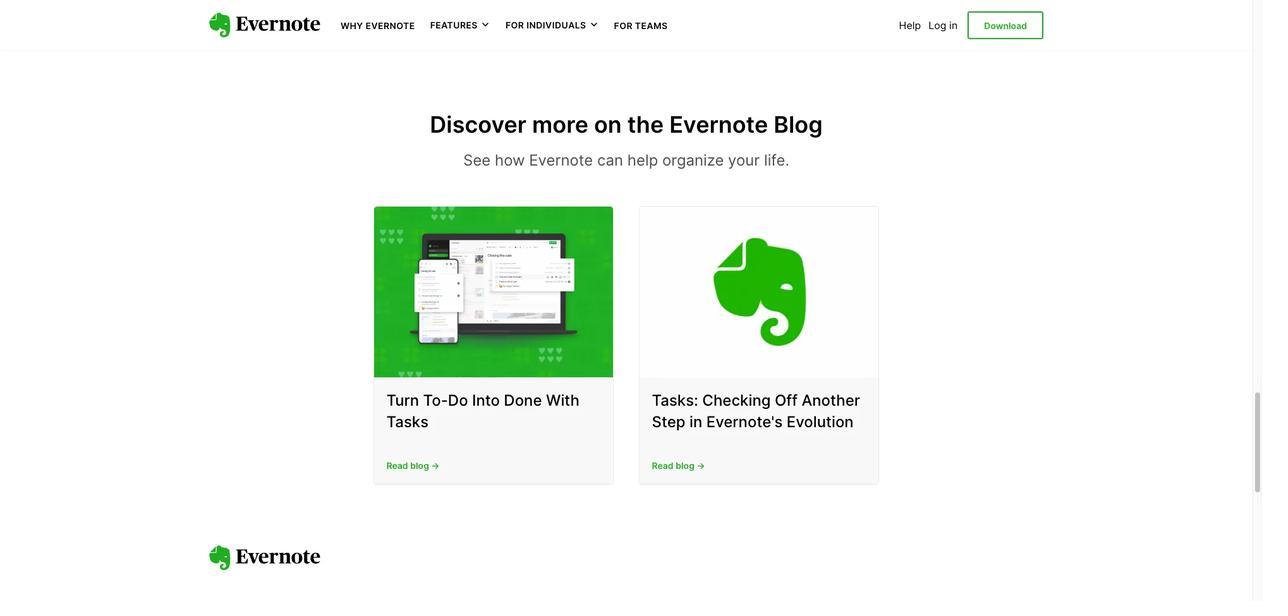 Task type: vqa. For each thing, say whether or not it's contained in the screenshot.
topmost ,
no



Task type: describe. For each thing, give the bounding box(es) containing it.
to-
[[424, 392, 448, 410]]

read for tasks: checking off another step in evernote's evolution
[[652, 460, 674, 471]]

→ for evernote's
[[697, 460, 706, 471]]

checking
[[703, 392, 771, 410]]

into
[[473, 392, 500, 410]]

for for for individuals
[[506, 20, 524, 30]]

blog for tasks
[[411, 460, 429, 471]]

another
[[802, 392, 861, 410]]

with
[[546, 392, 580, 410]]

read blog → for tasks
[[387, 460, 440, 471]]

blog image image for off
[[640, 207, 879, 378]]

do
[[448, 392, 468, 410]]

discover more on the evernote blog
[[430, 111, 823, 138]]

features button
[[430, 19, 490, 31]]

1 horizontal spatial evernote
[[529, 151, 593, 169]]

step
[[652, 413, 686, 431]]

blog
[[774, 111, 823, 138]]

in inside tasks: checking off another step in evernote's evolution
[[690, 413, 703, 431]]

download
[[984, 20, 1027, 31]]

help link
[[899, 19, 921, 32]]

for teams
[[614, 20, 668, 31]]

log in
[[929, 19, 958, 32]]

individuals
[[527, 20, 586, 30]]

why
[[341, 20, 363, 31]]

why evernote link
[[341, 19, 415, 32]]

for teams link
[[614, 19, 668, 32]]

organize
[[663, 151, 724, 169]]

help
[[899, 19, 921, 32]]

0 horizontal spatial evernote
[[366, 20, 415, 31]]

more
[[532, 111, 589, 138]]

life.
[[764, 151, 790, 169]]



Task type: locate. For each thing, give the bounding box(es) containing it.
1 horizontal spatial for
[[614, 20, 633, 31]]

0 vertical spatial evernote logo image
[[209, 13, 321, 38]]

0 horizontal spatial blog image image
[[374, 207, 613, 378]]

1 horizontal spatial read blog →
[[652, 460, 706, 471]]

log
[[929, 19, 947, 32]]

1 read blog → from the left
[[387, 460, 440, 471]]

teams
[[635, 20, 668, 31]]

read down 'tasks' at the bottom left
[[387, 460, 408, 471]]

2 blog from the left
[[676, 460, 695, 471]]

read
[[387, 460, 408, 471], [652, 460, 674, 471]]

in
[[950, 19, 958, 32], [690, 413, 703, 431]]

tasks:
[[652, 392, 699, 410]]

evernote
[[366, 20, 415, 31], [670, 111, 768, 138], [529, 151, 593, 169]]

1 horizontal spatial blog image image
[[640, 207, 879, 378]]

see
[[463, 151, 491, 169]]

2 evernote logo image from the top
[[209, 546, 321, 571]]

evernote down more
[[529, 151, 593, 169]]

blog image image
[[374, 207, 613, 378], [640, 207, 879, 378]]

1 blog image image from the left
[[374, 207, 613, 378]]

1 blog from the left
[[411, 460, 429, 471]]

1 horizontal spatial read
[[652, 460, 674, 471]]

turn to-do into done with tasks
[[387, 392, 580, 431]]

0 horizontal spatial →
[[432, 460, 440, 471]]

evernote right why
[[366, 20, 415, 31]]

2 read blog → from the left
[[652, 460, 706, 471]]

can
[[597, 151, 623, 169]]

for individuals
[[506, 20, 586, 30]]

read blog → for evernote's
[[652, 460, 706, 471]]

turn
[[387, 392, 420, 410]]

1 horizontal spatial →
[[697, 460, 706, 471]]

2 blog image image from the left
[[640, 207, 879, 378]]

read blog → down 'tasks' at the bottom left
[[387, 460, 440, 471]]

tasks
[[387, 413, 429, 431]]

blog down 'tasks' at the bottom left
[[411, 460, 429, 471]]

0 horizontal spatial for
[[506, 20, 524, 30]]

evernote up your
[[670, 111, 768, 138]]

your
[[728, 151, 760, 169]]

discover
[[430, 111, 527, 138]]

features
[[430, 20, 478, 30]]

read blog → down 'step'
[[652, 460, 706, 471]]

evolution
[[787, 413, 854, 431]]

2 read from the left
[[652, 460, 674, 471]]

1 vertical spatial in
[[690, 413, 703, 431]]

0 horizontal spatial read
[[387, 460, 408, 471]]

the
[[628, 111, 664, 138]]

1 evernote logo image from the top
[[209, 13, 321, 38]]

for for for teams
[[614, 20, 633, 31]]

2 horizontal spatial evernote
[[670, 111, 768, 138]]

2 vertical spatial evernote
[[529, 151, 593, 169]]

0 horizontal spatial read blog →
[[387, 460, 440, 471]]

blog down 'step'
[[676, 460, 695, 471]]

0 horizontal spatial blog
[[411, 460, 429, 471]]

for individuals button
[[506, 19, 599, 31]]

2 → from the left
[[697, 460, 706, 471]]

off
[[775, 392, 798, 410]]

1 vertical spatial evernote
[[670, 111, 768, 138]]

→ for tasks
[[432, 460, 440, 471]]

see how evernote can help organize your life.
[[463, 151, 790, 169]]

blog
[[411, 460, 429, 471], [676, 460, 695, 471]]

read blog →
[[387, 460, 440, 471], [652, 460, 706, 471]]

for left teams
[[614, 20, 633, 31]]

tasks: checking off another step in evernote's evolution
[[652, 392, 861, 431]]

1 read from the left
[[387, 460, 408, 471]]

log in link
[[929, 19, 958, 32]]

read for turn to-do into done with tasks
[[387, 460, 408, 471]]

→
[[432, 460, 440, 471], [697, 460, 706, 471]]

read down 'step'
[[652, 460, 674, 471]]

for inside button
[[506, 20, 524, 30]]

help
[[628, 151, 658, 169]]

for
[[506, 20, 524, 30], [614, 20, 633, 31]]

0 vertical spatial in
[[950, 19, 958, 32]]

blog for evernote's
[[676, 460, 695, 471]]

1 horizontal spatial blog
[[676, 460, 695, 471]]

1 → from the left
[[432, 460, 440, 471]]

1 horizontal spatial in
[[950, 19, 958, 32]]

blog image image for do
[[374, 207, 613, 378]]

how
[[495, 151, 525, 169]]

 image
[[209, 0, 715, 29]]

1 vertical spatial evernote logo image
[[209, 546, 321, 571]]

done
[[504, 392, 542, 410]]

on
[[594, 111, 622, 138]]

0 horizontal spatial in
[[690, 413, 703, 431]]

evernote logo image
[[209, 13, 321, 38], [209, 546, 321, 571]]

in right 'step'
[[690, 413, 703, 431]]

download link
[[968, 11, 1044, 39]]

0 vertical spatial evernote
[[366, 20, 415, 31]]

for left individuals on the left of page
[[506, 20, 524, 30]]

in right "log"
[[950, 19, 958, 32]]

why evernote
[[341, 20, 415, 31]]

evernote's
[[707, 413, 783, 431]]



